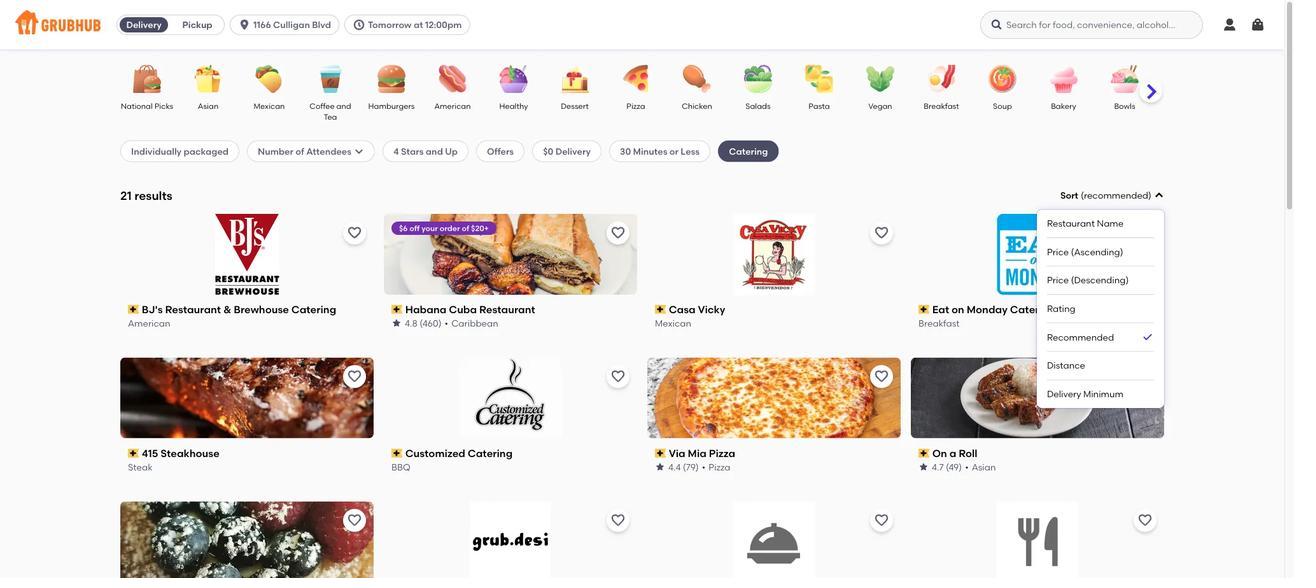 Task type: vqa. For each thing, say whether or not it's contained in the screenshot.
Customized Catering Logo
yes



Task type: locate. For each thing, give the bounding box(es) containing it.
list box containing restaurant name
[[1048, 210, 1155, 408]]

• for a
[[966, 462, 969, 472]]

•
[[445, 318, 448, 329], [702, 462, 706, 472], [966, 462, 969, 472]]

delivery right '$0'
[[556, 146, 591, 157]]

casa vicky link
[[655, 302, 894, 317]]

casa vicky
[[669, 303, 726, 316]]

• for mia
[[702, 462, 706, 472]]

national picks image
[[125, 65, 169, 93]]

picks
[[155, 101, 173, 110]]

1 horizontal spatial and
[[426, 146, 443, 157]]

subscription pass image for bj's restaurant & brewhouse catering
[[128, 305, 139, 314]]

price for price (ascending)
[[1048, 246, 1069, 257]]

save this restaurant button for samosa & curry logo
[[871, 509, 894, 532]]

sort
[[1061, 190, 1079, 201]]

mexican down casa
[[655, 318, 692, 329]]

pizza up • pizza
[[709, 447, 736, 460]]

number
[[258, 146, 294, 157]]

subscription pass image for habana cuba restaurant
[[392, 305, 403, 314]]

$6 off your order of $20+
[[399, 223, 489, 233]]

subscription pass image left "bj's"
[[128, 305, 139, 314]]

1 horizontal spatial asian
[[972, 462, 996, 472]]

restaurant down sort
[[1048, 218, 1095, 229]]

delivery for delivery
[[126, 19, 162, 30]]

subscription pass image for customized catering
[[392, 449, 403, 458]]

eat on monday catering link
[[919, 302, 1157, 317]]

0 vertical spatial asian
[[198, 101, 219, 110]]

1 horizontal spatial mexican
[[655, 318, 692, 329]]

bowls image
[[1103, 65, 1148, 93]]

mexican image
[[247, 65, 292, 93]]

and left up
[[426, 146, 443, 157]]

0 horizontal spatial and
[[337, 101, 351, 110]]

0 vertical spatial american
[[435, 101, 471, 110]]

on
[[952, 303, 965, 316]]

• right (49)
[[966, 462, 969, 472]]

subscription pass image
[[128, 305, 139, 314], [919, 305, 930, 314], [655, 449, 667, 458], [919, 449, 930, 458]]

save this restaurant image for grub desi logo
[[611, 513, 626, 528]]

healthy
[[500, 101, 528, 110]]

price left (ascending)
[[1048, 246, 1069, 257]]

12:00pm
[[425, 19, 462, 30]]

subscription pass image
[[392, 305, 403, 314], [655, 305, 667, 314], [128, 449, 139, 458], [392, 449, 403, 458]]

bakery image
[[1042, 65, 1087, 93]]

1 vertical spatial delivery
[[556, 146, 591, 157]]

0 vertical spatial delivery
[[126, 19, 162, 30]]

casa
[[669, 303, 696, 316]]

star icon image for on
[[919, 462, 929, 472]]

la lune sucree logo image
[[120, 502, 374, 578]]

and up tea
[[337, 101, 351, 110]]

asian down roll
[[972, 462, 996, 472]]

price up rating
[[1048, 275, 1069, 286]]

subscription pass image inside on a roll link
[[919, 449, 930, 458]]

price for price (descending)
[[1048, 275, 1069, 286]]

0 horizontal spatial american
[[128, 318, 170, 329]]

2 price from the top
[[1048, 275, 1069, 286]]

or
[[670, 146, 679, 157]]

soup image
[[981, 65, 1025, 93]]

1 horizontal spatial of
[[462, 223, 470, 233]]

1 horizontal spatial american
[[435, 101, 471, 110]]

at
[[414, 19, 423, 30]]

pizza
[[627, 101, 646, 110], [709, 447, 736, 460], [709, 462, 731, 472]]

1 horizontal spatial star icon image
[[655, 462, 666, 472]]

2 horizontal spatial •
[[966, 462, 969, 472]]

pickup button
[[171, 15, 224, 35]]

of
[[296, 146, 304, 157], [462, 223, 470, 233]]

subscription pass image for 415 steakhouse
[[128, 449, 139, 458]]

samosa & curry logo image
[[734, 502, 815, 578]]

subscription pass image inside bj's restaurant & brewhouse catering link
[[128, 305, 139, 314]]

save this restaurant button
[[343, 222, 366, 244], [607, 222, 630, 244], [871, 222, 894, 244], [1134, 222, 1157, 244], [343, 365, 366, 388], [607, 365, 630, 388], [871, 365, 894, 388], [1134, 365, 1157, 388], [343, 509, 366, 532], [607, 509, 630, 532], [871, 509, 894, 532], [1134, 509, 1157, 532]]

2 horizontal spatial delivery
[[1048, 389, 1082, 400]]

save this restaurant button for eat on monday catering logo
[[1134, 222, 1157, 244]]

1 vertical spatial breakfast
[[919, 318, 960, 329]]

(ascending)
[[1072, 246, 1124, 257]]

1 horizontal spatial svg image
[[1223, 17, 1238, 32]]

1166 culligan blvd button
[[230, 15, 345, 35]]

restaurant left &
[[165, 303, 221, 316]]

save this restaurant image
[[874, 225, 890, 241], [1138, 225, 1153, 241], [347, 369, 362, 384], [611, 369, 626, 384], [874, 369, 890, 384], [874, 513, 890, 528], [1138, 513, 1153, 528]]

• caribbean
[[445, 318, 499, 329]]

keilabasa logo image
[[998, 502, 1079, 578]]

0 horizontal spatial delivery
[[126, 19, 162, 30]]

recommended
[[1048, 332, 1115, 343]]

0 vertical spatial price
[[1048, 246, 1069, 257]]

subscription pass image left on at the bottom right of page
[[919, 449, 930, 458]]

star icon image left 4.8
[[392, 318, 402, 328]]

minimum
[[1084, 389, 1124, 400]]

delivery inside list box
[[1048, 389, 1082, 400]]

• right (79)
[[702, 462, 706, 472]]

1 vertical spatial of
[[462, 223, 470, 233]]

on a roll link
[[919, 446, 1157, 461]]

and inside coffee and tea
[[337, 101, 351, 110]]

catering inside bj's restaurant & brewhouse catering link
[[292, 303, 336, 316]]

svg image
[[1223, 17, 1238, 32], [1251, 17, 1266, 32], [354, 146, 364, 156]]

chicken image
[[675, 65, 720, 93]]

list box
[[1048, 210, 1155, 408]]

1 price from the top
[[1048, 246, 1069, 257]]

bj's restaurant & brewhouse catering logo image
[[215, 214, 279, 295]]

restaurant up the caribbean
[[480, 303, 535, 316]]

4.4
[[669, 462, 681, 472]]

american
[[435, 101, 471, 110], [128, 318, 170, 329]]

star icon image for via
[[655, 462, 666, 472]]

svg image left the tomorrow
[[353, 18, 366, 31]]

stars
[[401, 146, 424, 157]]

bj's restaurant & brewhouse catering link
[[128, 302, 366, 317]]

subscription pass image for via mia pizza
[[655, 449, 667, 458]]

subscription pass image up bbq at the left bottom
[[392, 449, 403, 458]]

mexican down mexican image
[[254, 101, 285, 110]]

0 vertical spatial and
[[337, 101, 351, 110]]

subscription pass image left habana
[[392, 305, 403, 314]]

subscription pass image inside the eat on monday catering "link"
[[919, 305, 930, 314]]

star icon image for habana
[[392, 318, 402, 328]]

2 horizontal spatial restaurant
[[1048, 218, 1095, 229]]

coffee and tea image
[[308, 65, 353, 93]]

30
[[620, 146, 631, 157]]

recommended option
[[1048, 323, 1155, 352]]

asian down asian image
[[198, 101, 219, 110]]

breakfast down eat
[[919, 318, 960, 329]]

0 horizontal spatial star icon image
[[392, 318, 402, 328]]

save this restaurant image
[[347, 225, 362, 241], [611, 225, 626, 241], [1138, 369, 1153, 384], [347, 513, 362, 528], [611, 513, 626, 528]]

results
[[135, 189, 172, 203]]

and
[[337, 101, 351, 110], [426, 146, 443, 157]]

pasta image
[[797, 65, 842, 93]]

subscription pass image inside 415 steakhouse link
[[128, 449, 139, 458]]

2 horizontal spatial star icon image
[[919, 462, 929, 472]]

up
[[445, 146, 458, 157]]

1 vertical spatial mexican
[[655, 318, 692, 329]]

None field
[[1037, 189, 1165, 408]]

4.8
[[405, 318, 418, 329]]

2 vertical spatial delivery
[[1048, 389, 1082, 400]]

delivery button
[[117, 15, 171, 35]]

american down "bj's"
[[128, 318, 170, 329]]

soup
[[994, 101, 1013, 110]]

american down american image
[[435, 101, 471, 110]]

subscription pass image inside via mia pizza link
[[655, 449, 667, 458]]

pizza image
[[614, 65, 659, 93]]

1 vertical spatial price
[[1048, 275, 1069, 286]]

$6
[[399, 223, 408, 233]]

bj's
[[142, 303, 163, 316]]

0 horizontal spatial mexican
[[254, 101, 285, 110]]

star icon image left 4.4
[[655, 462, 666, 472]]

eat on monday catering logo image
[[998, 214, 1079, 295]]

order
[[440, 223, 460, 233]]

culligan
[[273, 19, 310, 30]]

vegan
[[869, 101, 893, 110]]

catering
[[729, 146, 768, 157], [292, 303, 336, 316], [1011, 303, 1055, 316], [468, 447, 513, 460]]

breakfast
[[924, 101, 960, 110], [919, 318, 960, 329]]

dessert image
[[553, 65, 597, 93]]

of right the number
[[296, 146, 304, 157]]

save this restaurant button for 'keilabasa logo'
[[1134, 509, 1157, 532]]

21 results
[[120, 189, 172, 203]]

catering right customized
[[468, 447, 513, 460]]

catering right monday
[[1011, 303, 1055, 316]]

delivery down distance
[[1048, 389, 1082, 400]]

on a roll logo image
[[911, 358, 1165, 439]]

pizza down pizza image
[[627, 101, 646, 110]]

0 horizontal spatial •
[[445, 318, 448, 329]]

1 horizontal spatial delivery
[[556, 146, 591, 157]]

national
[[121, 101, 153, 110]]

casa vicky logo image
[[734, 214, 815, 295]]

price (descending)
[[1048, 275, 1129, 286]]

mexican
[[254, 101, 285, 110], [655, 318, 692, 329]]

on a roll
[[933, 447, 978, 460]]

price
[[1048, 246, 1069, 257], [1048, 275, 1069, 286]]

chicken
[[682, 101, 713, 110]]

pizza down via mia pizza at the bottom right of page
[[709, 462, 731, 472]]

1 horizontal spatial •
[[702, 462, 706, 472]]

off
[[410, 223, 420, 233]]

star icon image
[[392, 318, 402, 328], [655, 462, 666, 472], [919, 462, 929, 472]]

breakfast down breakfast image
[[924, 101, 960, 110]]

mia
[[688, 447, 707, 460]]

0 vertical spatial of
[[296, 146, 304, 157]]

coffee and tea
[[310, 101, 351, 122]]

svg image right the )
[[1155, 191, 1165, 201]]

1 vertical spatial pizza
[[709, 447, 736, 460]]

tomorrow
[[368, 19, 412, 30]]

subscription pass image up steak
[[128, 449, 139, 458]]

delivery inside button
[[126, 19, 162, 30]]

rating
[[1048, 303, 1076, 314]]

healthy image
[[492, 65, 536, 93]]

of left $20+
[[462, 223, 470, 233]]

(49)
[[946, 462, 962, 472]]

habana
[[405, 303, 447, 316]]

habana cuba restaurant link
[[392, 302, 630, 317]]

delivery for delivery minimum
[[1048, 389, 1082, 400]]

number of attendees
[[258, 146, 352, 157]]

subscription pass image left casa
[[655, 305, 667, 314]]

415 steakhouse logo image
[[120, 358, 374, 439]]

(79)
[[683, 462, 699, 472]]

delivery left pickup button
[[126, 19, 162, 30]]

asian
[[198, 101, 219, 110], [972, 462, 996, 472]]

subscription pass image inside customized catering link
[[392, 449, 403, 458]]

packaged
[[184, 146, 229, 157]]

1 vertical spatial and
[[426, 146, 443, 157]]

&
[[224, 303, 231, 316]]

save this restaurant image for casa vicky
[[874, 225, 890, 241]]

check icon image
[[1142, 331, 1155, 344]]

catering inside customized catering link
[[468, 447, 513, 460]]

• right (460)
[[445, 318, 448, 329]]

sort ( recommended )
[[1061, 190, 1152, 201]]

subscription pass image inside casa vicky link
[[655, 305, 667, 314]]

svg image left 1166
[[238, 18, 251, 31]]

save this restaurant image for eat on monday catering
[[1138, 225, 1153, 241]]

habana cuba restaurant logo image
[[384, 214, 638, 295]]

svg image
[[238, 18, 251, 31], [353, 18, 366, 31], [991, 18, 1004, 31], [1155, 191, 1165, 201]]

1166 culligan blvd
[[254, 19, 331, 30]]

$0
[[543, 146, 554, 157]]

catering right brewhouse
[[292, 303, 336, 316]]

hamburgers
[[368, 101, 415, 110]]

subscription pass image left eat
[[919, 305, 930, 314]]

Search for food, convenience, alcohol... search field
[[981, 11, 1204, 39]]

national picks
[[121, 101, 173, 110]]

star icon image left 4.7
[[919, 462, 929, 472]]

subscription pass image for casa vicky
[[655, 305, 667, 314]]

customized
[[405, 447, 466, 460]]

save this restaurant button for via mia pizza logo
[[871, 365, 894, 388]]

subscription pass image inside habana cuba restaurant link
[[392, 305, 403, 314]]

subscription pass image left via
[[655, 449, 667, 458]]

delivery
[[126, 19, 162, 30], [556, 146, 591, 157], [1048, 389, 1082, 400]]



Task type: describe. For each thing, give the bounding box(es) containing it.
habana cuba restaurant
[[405, 303, 535, 316]]

bakery
[[1052, 101, 1077, 110]]

vegan image
[[859, 65, 903, 93]]

individually packaged
[[131, 146, 229, 157]]

catering inside the eat on monday catering "link"
[[1011, 303, 1055, 316]]

grub desi logo image
[[470, 502, 551, 578]]

1 vertical spatial asian
[[972, 462, 996, 472]]

price (ascending)
[[1048, 246, 1124, 257]]

eat
[[933, 303, 950, 316]]

minutes
[[633, 146, 668, 157]]

asian image
[[186, 65, 231, 93]]

)
[[1149, 190, 1152, 201]]

0 vertical spatial breakfast
[[924, 101, 960, 110]]

4.7 (49)
[[932, 462, 962, 472]]

brewhouse
[[234, 303, 289, 316]]

caribbean
[[452, 318, 499, 329]]

restaurant inside list box
[[1048, 218, 1095, 229]]

0 horizontal spatial of
[[296, 146, 304, 157]]

subscription pass image for eat on monday catering
[[919, 305, 930, 314]]

save this restaurant image for 415 steakhouse
[[347, 369, 362, 384]]

delivery minimum
[[1048, 389, 1124, 400]]

steakhouse
[[161, 447, 220, 460]]

pasta
[[809, 101, 830, 110]]

save this restaurant button for 415 steakhouse logo
[[343, 365, 366, 388]]

save this restaurant image for la lune sucree logo
[[347, 513, 362, 528]]

1 vertical spatial american
[[128, 318, 170, 329]]

blvd
[[312, 19, 331, 30]]

individually
[[131, 146, 182, 157]]

save this restaurant image for on a roll logo
[[1138, 369, 1153, 384]]

0 horizontal spatial asian
[[198, 101, 219, 110]]

(descending)
[[1072, 275, 1129, 286]]

save this restaurant button for on a roll logo
[[1134, 365, 1157, 388]]

save this restaurant image for customized catering
[[611, 369, 626, 384]]

4 stars and up
[[394, 146, 458, 157]]

4.8 (460)
[[405, 318, 442, 329]]

svg image inside tomorrow at 12:00pm button
[[353, 18, 366, 31]]

breakfast image
[[920, 65, 964, 93]]

cuba
[[449, 303, 477, 316]]

save this restaurant button for bj's restaurant & brewhouse catering logo
[[343, 222, 366, 244]]

customized catering logo image
[[460, 358, 562, 439]]

name
[[1098, 218, 1124, 229]]

30 minutes or less
[[620, 146, 700, 157]]

svg image inside the 1166 culligan blvd button
[[238, 18, 251, 31]]

customized catering
[[405, 447, 513, 460]]

offers
[[487, 146, 514, 157]]

415
[[142, 447, 158, 460]]

• for cuba
[[445, 318, 448, 329]]

$20+
[[471, 223, 489, 233]]

dessert
[[561, 101, 589, 110]]

bj's restaurant & brewhouse catering
[[142, 303, 336, 316]]

4.7
[[932, 462, 944, 472]]

0 vertical spatial mexican
[[254, 101, 285, 110]]

save this restaurant button for la lune sucree logo
[[343, 509, 366, 532]]

(
[[1081, 190, 1085, 201]]

0 horizontal spatial svg image
[[354, 146, 364, 156]]

via mia pizza logo image
[[648, 358, 901, 439]]

american image
[[431, 65, 475, 93]]

catering down salads
[[729, 146, 768, 157]]

save this restaurant image for via mia pizza
[[874, 369, 890, 384]]

bbq
[[392, 462, 411, 472]]

415 steakhouse
[[142, 447, 220, 460]]

restaurant name
[[1048, 218, 1124, 229]]

via mia pizza
[[669, 447, 736, 460]]

customized catering link
[[392, 446, 630, 461]]

via mia pizza link
[[655, 446, 894, 461]]

(460)
[[420, 318, 442, 329]]

tea
[[324, 112, 337, 122]]

distance
[[1048, 360, 1086, 371]]

4.4 (79)
[[669, 462, 699, 472]]

• pizza
[[702, 462, 731, 472]]

2 horizontal spatial svg image
[[1251, 17, 1266, 32]]

0 vertical spatial pizza
[[627, 101, 646, 110]]

subscription pass image for on a roll
[[919, 449, 930, 458]]

hamburgers image
[[369, 65, 414, 93]]

steak
[[128, 462, 153, 472]]

on
[[933, 447, 948, 460]]

save this restaurant image for bj's restaurant & brewhouse catering logo
[[347, 225, 362, 241]]

your
[[422, 223, 438, 233]]

less
[[681, 146, 700, 157]]

via
[[669, 447, 686, 460]]

21
[[120, 189, 132, 203]]

recommended
[[1085, 190, 1149, 201]]

4
[[394, 146, 399, 157]]

• asian
[[966, 462, 996, 472]]

salads
[[746, 101, 771, 110]]

save this restaurant button for customized catering logo
[[607, 365, 630, 388]]

1166
[[254, 19, 271, 30]]

tomorrow at 12:00pm
[[368, 19, 462, 30]]

1 horizontal spatial restaurant
[[480, 303, 535, 316]]

none field containing sort
[[1037, 189, 1165, 408]]

a
[[950, 447, 957, 460]]

main navigation navigation
[[0, 0, 1285, 50]]

save this restaurant button for casa vicky logo
[[871, 222, 894, 244]]

svg image up soup image
[[991, 18, 1004, 31]]

$0 delivery
[[543, 146, 591, 157]]

bowls
[[1115, 101, 1136, 110]]

monday
[[967, 303, 1008, 316]]

2 vertical spatial pizza
[[709, 462, 731, 472]]

save this restaurant button for grub desi logo
[[607, 509, 630, 532]]

0 horizontal spatial restaurant
[[165, 303, 221, 316]]

salads image
[[736, 65, 781, 93]]

tomorrow at 12:00pm button
[[345, 15, 475, 35]]



